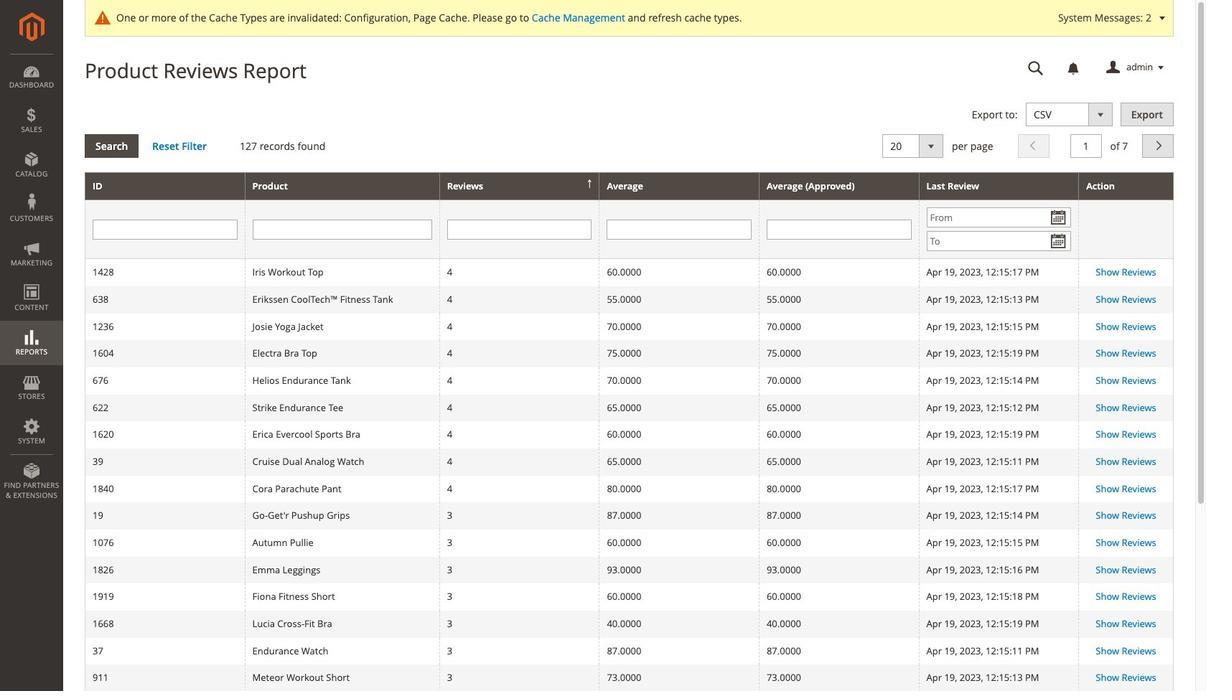 Task type: describe. For each thing, give the bounding box(es) containing it.
magento admin panel image
[[19, 12, 44, 42]]

To text field
[[927, 232, 1072, 252]]



Task type: locate. For each thing, give the bounding box(es) containing it.
None text field
[[447, 220, 592, 240], [607, 220, 752, 240], [447, 220, 592, 240], [607, 220, 752, 240]]

menu bar
[[0, 54, 63, 508]]

None text field
[[1018, 55, 1054, 80], [1071, 134, 1102, 158], [93, 220, 237, 240], [253, 220, 432, 240], [767, 220, 912, 240], [1018, 55, 1054, 80], [1071, 134, 1102, 158], [93, 220, 237, 240], [253, 220, 432, 240], [767, 220, 912, 240]]

From text field
[[927, 208, 1072, 228]]



